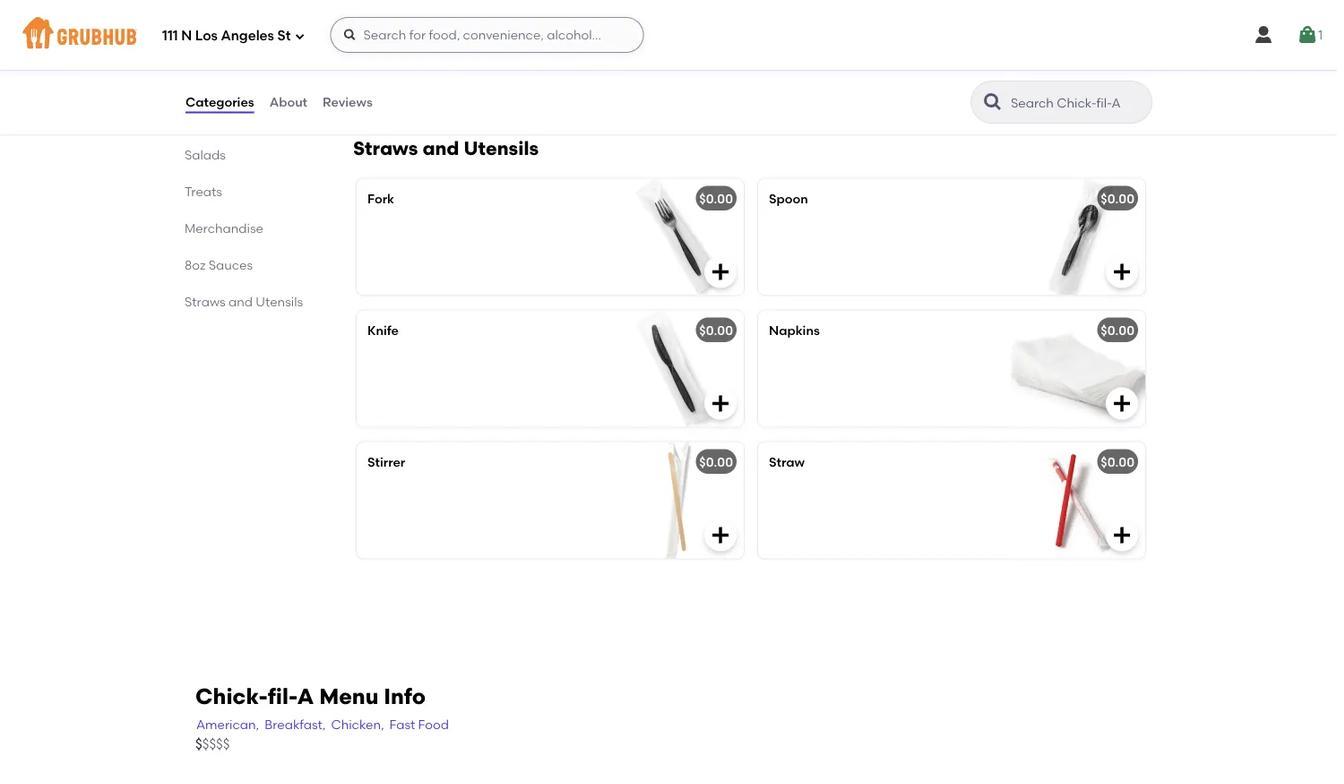 Task type: locate. For each thing, give the bounding box(es) containing it.
1 vertical spatial with
[[433, 76, 458, 91]]

utensils down "8oz sauces" tab
[[256, 294, 303, 310]]

1 horizontal spatial straws and utensils
[[353, 137, 539, 160]]

st
[[277, 28, 291, 44]]

1 vertical spatial straws and utensils
[[185, 294, 303, 310]]

utensils
[[464, 137, 539, 160], [256, 294, 303, 310]]

reviews
[[323, 94, 373, 110]]

1 vertical spatial straws
[[185, 294, 226, 310]]

1
[[1318, 27, 1323, 42]]

and down combined
[[422, 137, 459, 160]]

0 horizontal spatial straws and utensils
[[185, 294, 303, 310]]

with down mustard
[[433, 76, 458, 91]]

the down mustard
[[461, 76, 481, 91]]

0 horizontal spatial the
[[461, 76, 481, 91]]

utensils down sweetness
[[464, 137, 539, 160]]

of down savory
[[405, 57, 417, 73]]

about
[[269, 94, 307, 110]]

straw
[[769, 454, 805, 470]]

0 horizontal spatial utensils
[[256, 294, 303, 310]]

main navigation navigation
[[0, 0, 1337, 70]]

and down "8oz sauces" tab
[[229, 294, 253, 310]]

entrées
[[185, 37, 230, 53]]

sweetness
[[484, 76, 547, 91]]

1 horizontal spatial straws
[[353, 137, 418, 160]]

$0.00 for straw
[[1101, 454, 1135, 470]]

$0.00 for spoon
[[1101, 191, 1135, 206]]

robust
[[526, 39, 565, 54]]

1 horizontal spatial with
[[474, 39, 500, 54]]

of down robust
[[550, 76, 562, 91]]

1 vertical spatial of
[[405, 57, 417, 73]]

straws inside tab
[[185, 294, 226, 310]]

mustard
[[420, 57, 471, 73]]

$0.00 for knife
[[699, 323, 733, 338]]

0 horizontal spatial with
[[433, 76, 458, 91]]

spoon
[[769, 191, 808, 206]]

entrées tab
[[185, 35, 310, 54]]

and inside an 8-ounce, squeezable bottle of this savory sauce with the robust flavor of mustard and spices combined with the sweetness of honey.
[[474, 57, 498, 73]]

0 vertical spatial utensils
[[464, 137, 539, 160]]

straws
[[353, 137, 418, 160], [185, 294, 226, 310]]

svg image for straw
[[1111, 525, 1133, 546]]

svg image inside 1 button
[[1297, 24, 1318, 46]]

1 vertical spatial utensils
[[256, 294, 303, 310]]

and down the search for food, convenience, alcohol... search box
[[474, 57, 498, 73]]

sides
[[185, 74, 217, 89]]

info
[[384, 684, 426, 710]]

reviews button
[[322, 70, 373, 134]]

sauces
[[209, 258, 253, 273]]

breakfast, button
[[264, 715, 327, 735]]

utensils inside tab
[[256, 294, 303, 310]]

0 vertical spatial with
[[474, 39, 500, 54]]

bottle
[[517, 21, 553, 36]]

spices
[[501, 57, 539, 73]]

0 horizontal spatial straws
[[185, 294, 226, 310]]

merchandise tab
[[185, 219, 310, 238]]

straws and utensils
[[353, 137, 539, 160], [185, 294, 303, 310]]

1 horizontal spatial the
[[503, 39, 523, 54]]

$0.00 for napkins
[[1101, 323, 1135, 338]]

0 vertical spatial and
[[474, 57, 498, 73]]

1 horizontal spatial and
[[422, 137, 459, 160]]

$
[[195, 736, 202, 752]]

with
[[474, 39, 500, 54], [433, 76, 458, 91]]

0 vertical spatial of
[[556, 21, 568, 36]]

straws and utensils down "8oz sauces" tab
[[185, 294, 303, 310]]

savory
[[392, 39, 432, 54]]

straws and utensils inside tab
[[185, 294, 303, 310]]

categories
[[186, 94, 254, 110]]

2 vertical spatial of
[[550, 76, 562, 91]]

american, button
[[195, 715, 260, 735]]

of up robust
[[556, 21, 568, 36]]

los
[[195, 28, 218, 44]]

svg image
[[343, 28, 357, 42], [710, 66, 731, 87], [1111, 393, 1133, 415], [710, 525, 731, 546], [1111, 525, 1133, 546]]

american, breakfast, chicken, fast food
[[196, 717, 449, 732]]

of
[[556, 21, 568, 36], [405, 57, 417, 73], [550, 76, 562, 91]]

chicken, button
[[330, 715, 385, 735]]

straws and utensils down "honey."
[[353, 137, 539, 160]]

the
[[503, 39, 523, 54], [461, 76, 481, 91]]

straws down 8oz
[[185, 294, 226, 310]]

$0.00
[[699, 191, 733, 206], [1101, 191, 1135, 206], [699, 323, 733, 338], [1101, 323, 1135, 338], [699, 454, 733, 470], [1101, 454, 1135, 470]]

2 vertical spatial and
[[229, 294, 253, 310]]

0 horizontal spatial and
[[229, 294, 253, 310]]

an 8-ounce, squeezable bottle of this savory sauce with the robust flavor of mustard and spices combined with the sweetness of honey. button
[[357, 0, 744, 109]]

8oz sauces tab
[[185, 256, 310, 275]]

angeles
[[221, 28, 274, 44]]

an 8-ounce, squeezable bottle of this savory sauce with the robust flavor of mustard and spices combined with the sweetness of honey.
[[367, 21, 568, 109]]

2 horizontal spatial and
[[474, 57, 498, 73]]

$0.00 for fork
[[699, 191, 733, 206]]

a
[[297, 684, 314, 710]]

$0.00 for stirrer
[[699, 454, 733, 470]]

svg image
[[1253, 24, 1274, 46], [1297, 24, 1318, 46], [294, 31, 305, 42], [710, 261, 731, 283], [1111, 261, 1133, 283], [710, 393, 731, 415]]

111 n los angeles st
[[162, 28, 291, 44]]

1 vertical spatial and
[[422, 137, 459, 160]]

$$$$$
[[195, 736, 230, 752]]

with down squeezable
[[474, 39, 500, 54]]

an
[[367, 21, 384, 36]]

Search for food, convenience, alcohol... search field
[[330, 17, 644, 53]]

1 horizontal spatial utensils
[[464, 137, 539, 160]]

svg image for stirrer
[[710, 525, 731, 546]]

the up spices
[[503, 39, 523, 54]]

treats tab
[[185, 182, 310, 201]]

and
[[474, 57, 498, 73], [422, 137, 459, 160], [229, 294, 253, 310]]

0 vertical spatial straws
[[353, 137, 418, 160]]

straws down "honey."
[[353, 137, 418, 160]]



Task type: vqa. For each thing, say whether or not it's contained in the screenshot.
bottommost Ready in 15–25 min
no



Task type: describe. For each thing, give the bounding box(es) containing it.
fil-
[[268, 684, 297, 710]]

8-
[[387, 21, 400, 36]]

0 vertical spatial straws and utensils
[[353, 137, 539, 160]]

squeezable
[[444, 21, 514, 36]]

food
[[418, 717, 449, 732]]

treats
[[185, 184, 222, 199]]

chick-fil-a menu info
[[195, 684, 426, 710]]

8oz sauces
[[185, 258, 253, 273]]

straws and utensils tab
[[185, 293, 310, 311]]

stirrer image
[[609, 442, 744, 559]]

n
[[181, 28, 192, 44]]

svg image inside the main navigation navigation
[[343, 28, 357, 42]]

napkins image
[[1011, 311, 1145, 427]]

american,
[[196, 717, 259, 732]]

fast
[[389, 717, 415, 732]]

and inside tab
[[229, 294, 253, 310]]

ounce,
[[400, 21, 441, 36]]

search icon image
[[982, 91, 1004, 113]]

chicken,
[[331, 717, 384, 732]]

merchandise
[[185, 221, 263, 236]]

combined
[[367, 76, 430, 91]]

sauce
[[435, 39, 471, 54]]

chick-
[[195, 684, 268, 710]]

1 vertical spatial the
[[461, 76, 481, 91]]

8oz
[[185, 258, 206, 273]]

fork
[[367, 191, 394, 206]]

fork image
[[609, 179, 744, 295]]

straw image
[[1011, 442, 1145, 559]]

knife image
[[609, 311, 744, 427]]

1 button
[[1297, 19, 1323, 51]]

beverages tab
[[185, 109, 310, 128]]

honey.
[[367, 94, 407, 109]]

menu
[[319, 684, 379, 710]]

categories button
[[185, 70, 255, 134]]

svg image for napkins
[[1111, 393, 1133, 415]]

salads tab
[[185, 146, 310, 165]]

flavor
[[367, 57, 402, 73]]

111
[[162, 28, 178, 44]]

Search Chick-fil-A search field
[[1009, 94, 1146, 111]]

spoon image
[[1011, 179, 1145, 295]]

napkins
[[769, 323, 820, 338]]

stirrer
[[367, 454, 405, 470]]

breakfast,
[[265, 717, 326, 732]]

0 vertical spatial the
[[503, 39, 523, 54]]

sides tab
[[185, 72, 310, 91]]

about button
[[269, 70, 308, 134]]

fast food button
[[389, 715, 450, 735]]

this
[[367, 39, 389, 54]]

salads
[[185, 147, 226, 163]]

knife
[[367, 323, 399, 338]]

8oz honey mustard sauce image
[[609, 0, 744, 100]]

beverages
[[185, 111, 249, 126]]



